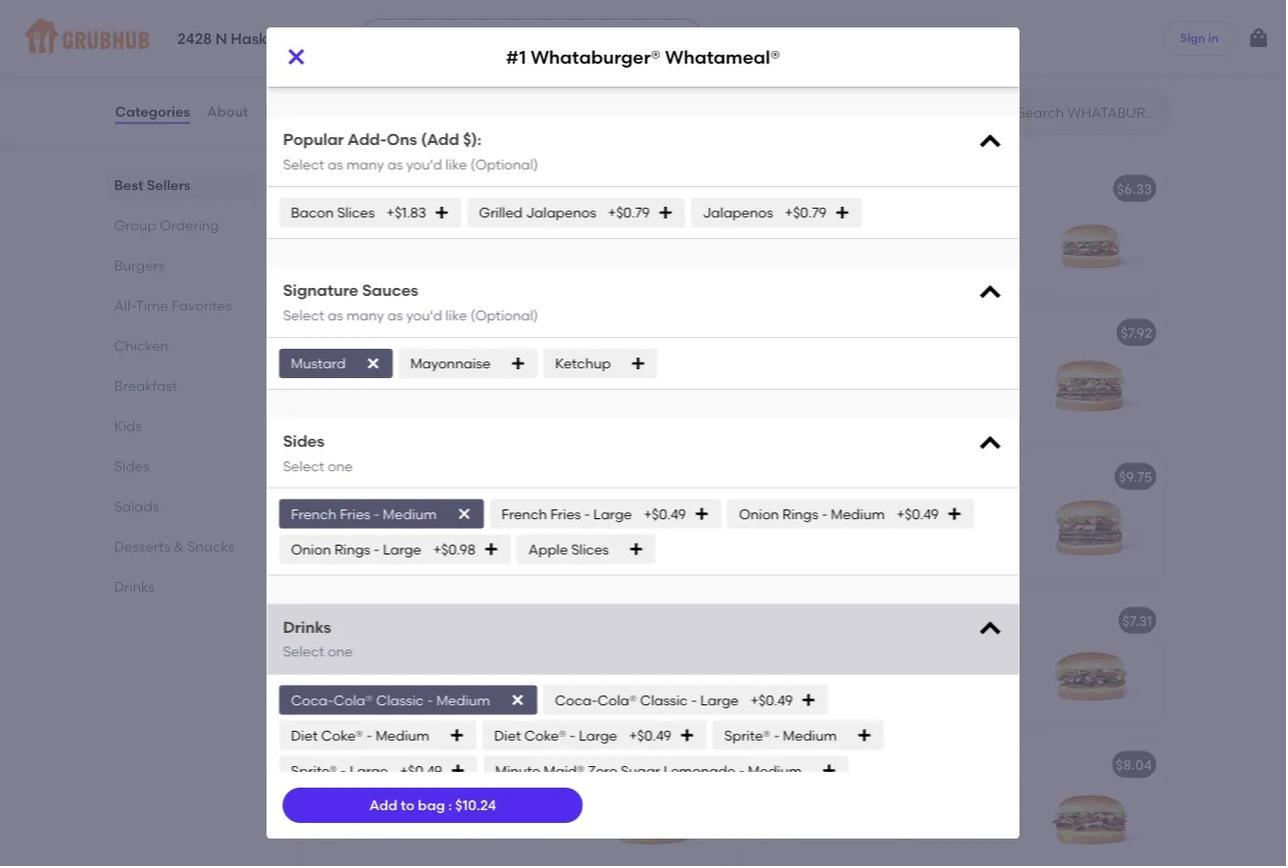 Task type: describe. For each thing, give the bounding box(es) containing it.
bun for #2 double meat whataburger® whatameal®
[[444, 356, 469, 373]]

onions for #1 whataburger®
[[795, 268, 842, 284]]

1 horizontal spatial burgers
[[298, 121, 378, 146]]

breakfast tab
[[114, 375, 251, 396]]

pickles for #3 triple meat whataburger® whatameal®
[[436, 536, 482, 553]]

onion rings - medium
[[739, 506, 885, 522]]

chicken tab
[[114, 335, 251, 356]]

coca-cola® classic - large
[[555, 692, 739, 708]]

$11.94 +
[[672, 324, 717, 341]]

#2 double meat whataburger®
[[753, 324, 962, 341]]

classic for large
[[640, 692, 688, 708]]

burgers inside tab
[[114, 257, 165, 273]]

what's on it: large bun (5"), large beef patty (5") (2), tomato (regular), lettuce (regular), pickles (regular), diced onions (regular), mustard (regular) for #2 double meat whataburger®
[[753, 352, 995, 448]]

mustard inside what's on it: whataburger® (10), tomato, lettuce, pickles, diced onions, mustard (4oz), mayonnaise (4oz), ketchup (4oz)
[[368, 33, 422, 50]]

about
[[207, 103, 249, 120]]

+$0.49 for french fries - large
[[644, 506, 686, 522]]

ketchup inside what's on it: double meat whataburger® (10), tomato, lettuce, pickles, diced onions, mustard (4oz), mayonnaise (4oz), ketchup (4oz)
[[876, 53, 931, 70]]

as down ons
[[387, 156, 403, 173]]

lettuce for #2 double meat whataburger® whatameal®
[[314, 396, 365, 413]]

minute
[[495, 762, 540, 779]]

drinks for drinks
[[114, 578, 155, 595]]

snacks
[[187, 538, 235, 555]]

best sellers tab
[[114, 174, 251, 195]]

bag
[[418, 797, 445, 814]]

sign
[[1181, 31, 1206, 45]]

onion for onion rings - medium
[[739, 506, 779, 522]]

(regular) down onion rings - medium at the right of the page
[[753, 576, 814, 592]]

+$1.83
[[386, 204, 426, 221]]

#5 bacon & cheese whataburger® image
[[1018, 743, 1165, 866]]

it: inside what's on it: large bun (5"), large beef patty (5") (1), tomato (regular), lettuce (regular), pickles (regular), diced onions (regular), mustard (regular)
[[826, 208, 838, 225]]

grilled jalapenos
[[479, 204, 596, 221]]

1 vertical spatial #1 whataburger® whatameal®
[[314, 184, 522, 201]]

coca-cola® classic - medium
[[291, 692, 490, 708]]

diced onions
[[632, 53, 721, 70]]

$6.33
[[1118, 180, 1153, 197]]

categories
[[115, 103, 190, 120]]

what's on it: large bun (5"), large beef patty (5") (3), tomato (regular), lettuce (regular), pickles (regular), diced onions (regular), mustard (regular) for #3 triple meat whataburger® whatameal® image
[[314, 496, 556, 592]]

in
[[1209, 31, 1219, 45]]

(optional) inside "signature sauces select as many as you'd like (optional)"
[[470, 307, 538, 323]]

0 vertical spatial #1 whataburger® whatameal®
[[506, 46, 780, 68]]

you'd inside popular add-ons (add $): select as many as you'd like (optional)
[[406, 156, 442, 173]]

$11.94
[[672, 324, 709, 341]]

french fries - medium
[[291, 506, 437, 522]]

sprite® - medium
[[724, 727, 837, 744]]

sign in button
[[1164, 21, 1236, 56]]

#3
[[314, 468, 332, 485]]

2428 n haskell ave.
[[177, 31, 318, 48]]

$7.31
[[1123, 613, 1153, 629]]

zero
[[588, 762, 617, 779]]

diced inside what's on it: large bun (5"), large beef patty (5") (1), tomato (regular), lettuce (regular), pickles (regular), diced onions (regular), mustard (regular)
[[753, 268, 792, 284]]

slices for bacon slices
[[337, 204, 374, 221]]

diet coke® - medium
[[291, 727, 429, 744]]

(regular) for #3 triple meat whataburger® whatameal®
[[314, 576, 375, 592]]

popular
[[283, 130, 344, 149]]

$12.19 +
[[672, 757, 717, 773]]

#4 jalapeño & cheese whataburger® whatameal® image
[[579, 599, 726, 727]]

signature
[[283, 281, 358, 300]]

(5") for #2 double meat whataburger® whatameal®
[[386, 376, 409, 393]]

ordering
[[160, 217, 219, 233]]

#4 jalapeño & cheese whataburger® whatameal® button
[[302, 599, 726, 727]]

double inside what's on it: double meat whataburger® (10), tomato, lettuce, pickles, diced onions, mustard (4oz), mayonnaise (4oz), ketchup (4oz)
[[841, 0, 889, 10]]

(5"), for #1 whataburger®
[[912, 208, 939, 225]]

fries for medium
[[339, 506, 370, 522]]

#5 bacon & cheese whataburger®
[[753, 757, 987, 773]]

like inside "signature sauces select as many as you'd like (optional)"
[[445, 307, 467, 323]]

desserts & snacks
[[114, 538, 235, 555]]

+$0.98
[[433, 541, 475, 558]]

1 horizontal spatial #1
[[506, 46, 527, 68]]

breakfast
[[114, 377, 177, 394]]

what's on it: whataburger® (10), tomato, lettuce, pickles, diced onions, mustard (4oz), mayonnaise (4oz), ketchup (4oz)
[[314, 0, 545, 70]]

(4oz) inside what's on it: double meat whataburger® (10), tomato, lettuce, pickles, diced onions, mustard (4oz), mayonnaise (4oz), ketchup (4oz)
[[934, 53, 967, 70]]

on inside what's on it: double meat whataburger® (10), tomato, lettuce, pickles, diced onions, mustard (4oz), mayonnaise (4oz), ketchup (4oz)
[[802, 0, 822, 10]]

one for drinks
[[327, 644, 352, 660]]

what's on it: large bun (5"), large beef patty (5") (1), tomato (regular), lettuce (regular), pickles (regular), diced onions (regular), mustard (regular)
[[753, 208, 992, 304]]

(2), for #2 double meat whataburger® whatameal®
[[413, 376, 434, 393]]

#2 for #2 double meat whataburger®
[[753, 324, 771, 341]]

2428
[[177, 31, 212, 48]]

onion rings - large
[[291, 541, 421, 558]]

as down sauces
[[387, 307, 403, 323]]

bun for #3 triple meat whataburger® whatameal®
[[444, 496, 469, 513]]

signature sauces select as many as you'd like (optional)
[[283, 281, 538, 323]]

lettuce for #2 double meat whataburger®
[[753, 392, 804, 409]]

(5"), for #2 double meat whataburger® whatameal®
[[473, 356, 500, 373]]

#2 double meat whataburger® whatameal®
[[314, 328, 613, 345]]

what's on it: whataburger® (10), tomato, lettuce, pickles, diced onions, mustard (4oz), mayonnaise (4oz), ketchup (4oz) button
[[302, 0, 726, 80]]

what's on it: double meat whataburger® (10), tomato, lettuce, pickles, diced onions, mustard (4oz), mayonnaise (4oz), ketchup (4oz)
[[753, 0, 996, 70]]

salads
[[114, 498, 159, 515]]

& for #5 bacon & cheese whataburger®
[[821, 757, 832, 773]]

(5") for #1 whataburger®
[[825, 228, 849, 245]]

#3 triple meat whataburger® whatameal®
[[314, 468, 603, 485]]

pickles for #2 double meat whataburger®
[[875, 392, 921, 409]]

svg image inside main navigation navigation
[[1248, 26, 1271, 50]]

$):
[[463, 130, 481, 149]]

rings for large
[[334, 541, 370, 558]]

tomato for #1 whataburger®
[[873, 228, 924, 245]]

on inside what's on it: whataburger® (10), tomato, lettuce, pickles, diced onions, mustard (4oz), mayonnaise (4oz), ketchup (4oz)
[[363, 0, 383, 10]]

desserts & snacks tab
[[114, 536, 251, 557]]

2 horizontal spatial #1
[[753, 180, 768, 197]]

sprite® - large
[[291, 762, 388, 779]]

what's on it: double meat whataburger® (10), tomato, lettuce, pickles, diced onions, mustard (4oz), mayonnaise (4oz), ketchup (4oz) button
[[741, 0, 1165, 80]]

desserts
[[114, 538, 170, 555]]

all-time favorites
[[114, 297, 232, 314]]

(10), inside what's on it: double meat whataburger® (10), tomato, lettuce, pickles, diced onions, mustard (4oz), mayonnaise (4oz), ketchup (4oz)
[[854, 13, 880, 30]]

fries for large
[[550, 506, 581, 522]]

#5 for #5 bacon & cheese whataburger®
[[753, 757, 771, 773]]

sprite® for sprite® - large
[[291, 762, 337, 779]]

reviews
[[265, 103, 320, 120]]

(regular) for #1 whataburger®
[[753, 288, 814, 304]]

lettuce, inside what's on it: double meat whataburger® (10), tomato, lettuce, pickles, diced onions, mustard (4oz), mayonnaise (4oz), ketchup (4oz)
[[941, 13, 996, 30]]

n
[[216, 31, 227, 48]]

time
[[135, 297, 168, 314]]

patty for #3 triple meat whataburger® whatameal®
[[347, 516, 382, 533]]

lemonade
[[663, 762, 735, 779]]

sign in
[[1181, 31, 1219, 45]]

2 vertical spatial mayonnaise
[[410, 355, 490, 372]]

$8.04
[[1117, 757, 1153, 773]]

sprite® for sprite® - medium
[[724, 727, 770, 744]]

grilled
[[479, 204, 522, 221]]

#5 bacon & cheese whataburger® whatameal®
[[314, 757, 639, 773]]

bun for #1 whataburger®
[[883, 208, 909, 225]]

+$0.49 for sprite® - large
[[400, 762, 442, 779]]

(3), for #3 triple meat whataburger® image
[[852, 516, 873, 533]]

diced inside what's on it: whataburger® (10), tomato, lettuce, pickles, diced onions, mustard (4oz), mayonnaise (4oz), ketchup (4oz)
[[482, 13, 521, 30]]

+$0.49 for coca-cola® classic - large
[[750, 692, 793, 708]]

favorites
[[172, 297, 232, 314]]

ketchup inside what's on it: whataburger® (10), tomato, lettuce, pickles, diced onions, mustard (4oz), mayonnaise (4oz), ketchup (4oz)
[[353, 53, 409, 70]]

patty for #2 double meat whataburger®
[[786, 372, 821, 389]]

(4oz) inside what's on it: whataburger® (10), tomato, lettuce, pickles, diced onions, mustard (4oz), mayonnaise (4oz), ketchup (4oz)
[[412, 53, 444, 70]]

main navigation navigation
[[0, 0, 1287, 76]]

you'd inside "signature sauces select as many as you'd like (optional)"
[[406, 307, 442, 323]]

best for #2
[[326, 304, 351, 319]]

one for sides
[[327, 457, 352, 474]]

search icon image
[[986, 100, 1010, 123]]

#1 whataburger® whatameal® image
[[579, 167, 726, 295]]

drinks tab
[[114, 576, 251, 597]]

#1 whataburger®
[[753, 180, 870, 197]]

slices for apple slices
[[571, 541, 609, 558]]

& inside tab
[[174, 538, 184, 555]]

0 horizontal spatial $10.24
[[456, 797, 497, 814]]

to
[[401, 797, 415, 814]]

0 horizontal spatial #1
[[314, 184, 329, 201]]

categories button
[[114, 76, 191, 147]]

#4 jalapeño & cheese whataburger® image
[[1018, 599, 1165, 727]]

like inside popular add-ons (add $): select as many as you'd like (optional)
[[445, 156, 467, 173]]

beef for #1 whataburger®
[[753, 228, 783, 245]]

(1),
[[852, 228, 870, 245]]

chicken
[[114, 337, 169, 354]]

cheese for #5 bacon & cheese whataburger® whatameal®
[[396, 757, 447, 773]]

french fries - large
[[501, 506, 632, 522]]

(5"), for #2 double meat whataburger®
[[912, 352, 939, 369]]

kids
[[114, 417, 142, 434]]

mayonnaise inside what's on it: whataburger® (10), tomato, lettuce, pickles, diced onions, mustard (4oz), mayonnaise (4oz), ketchup (4oz)
[[464, 33, 545, 50]]

meat for #2 double meat whataburger®
[[825, 324, 860, 341]]

#4 jalapeño & cheese whataburger® whatameal®
[[314, 613, 660, 629]]

about button
[[206, 76, 249, 147]]

apple
[[528, 541, 568, 558]]

maid®
[[543, 762, 584, 779]]

rings for medium
[[782, 506, 818, 522]]

$12.19
[[672, 757, 709, 773]]

burgers tab
[[114, 255, 251, 275]]

ons
[[386, 130, 417, 149]]

pickles, inside what's on it: double meat whataburger® (10), tomato, lettuce, pickles, diced onions, mustard (4oz), mayonnaise (4oz), ketchup (4oz)
[[753, 33, 802, 50]]

group ordering tab
[[114, 215, 251, 235]]



Task type: locate. For each thing, give the bounding box(es) containing it.
0 vertical spatial $10.24
[[668, 180, 709, 197]]

1 classic from the left
[[376, 692, 424, 708]]

coca- up diet coke® - large
[[555, 692, 597, 708]]

best seller
[[326, 160, 386, 174], [326, 304, 386, 319]]

#4
[[314, 613, 332, 629], [753, 613, 771, 629]]

1 #4 from the left
[[314, 613, 332, 629]]

0 vertical spatial rings
[[782, 506, 818, 522]]

french
[[291, 506, 336, 522], [501, 506, 547, 522]]

select inside drinks select one
[[283, 644, 324, 660]]

bacon down sprite® - medium
[[774, 757, 818, 773]]

like down $):
[[445, 156, 467, 173]]

(3), for #3 triple meat whataburger® whatameal® image
[[413, 516, 434, 533]]

sides
[[283, 431, 324, 451], [114, 458, 149, 474]]

$10.24 +
[[668, 180, 717, 197]]

best for #1
[[326, 160, 351, 174]]

2 + from the top
[[709, 324, 717, 341]]

#2 right $11.94 +
[[753, 324, 771, 341]]

0 horizontal spatial cola®
[[333, 692, 372, 708]]

one up french fries - medium
[[327, 457, 352, 474]]

lettuce for #3 triple meat whataburger® whatameal®
[[314, 536, 365, 553]]

pickles for #1 whataburger®
[[875, 248, 921, 265]]

1 best seller from the top
[[326, 160, 386, 174]]

0 horizontal spatial (2),
[[413, 376, 434, 393]]

2 lettuce, from the left
[[941, 13, 996, 30]]

0 vertical spatial sprite®
[[724, 727, 770, 744]]

1 horizontal spatial cola®
[[597, 692, 637, 708]]

what's on it: large bun (5"), large beef patty (5") (3), tomato (regular), lettuce (regular), pickles (regular), diced onions (regular), mustard (regular) down #3 triple meat whataburger® whatameal®
[[314, 496, 556, 592]]

jalapeño for #4 jalapeño & cheese whataburger® whatameal®
[[336, 613, 400, 629]]

best sellers
[[114, 176, 191, 193]]

ave.
[[287, 31, 318, 48]]

like
[[445, 156, 467, 173], [445, 307, 467, 323]]

#4 inside button
[[314, 613, 332, 629]]

sides select one
[[283, 431, 352, 474]]

(regular) inside what's on it: large bun (5"), large beef patty (5") (1), tomato (regular), lettuce (regular), pickles (regular), diced onions (regular), mustard (regular)
[[753, 288, 814, 304]]

1 jalapenos from the left
[[526, 204, 596, 221]]

seller down sauces
[[354, 304, 386, 319]]

$9.75
[[1119, 468, 1153, 485]]

Search WHATABURGER search field
[[1016, 103, 1166, 122]]

beef inside what's on it: large bun (5"), large beef patty (5") (1), tomato (regular), lettuce (regular), pickles (regular), diced onions (regular), mustard (regular)
[[753, 228, 783, 245]]

mustard inside what's on it: large bun (5"), large beef patty (5") (1), tomato (regular), lettuce (regular), pickles (regular), diced onions (regular), mustard (regular)
[[913, 268, 968, 284]]

2 (optional) from the top
[[470, 307, 538, 323]]

1 horizontal spatial #2
[[753, 324, 771, 341]]

0 horizontal spatial (10),
[[503, 0, 529, 10]]

group ordering
[[114, 217, 219, 233]]

add to bag : $10.24
[[369, 797, 497, 814]]

1 vertical spatial rings
[[334, 541, 370, 558]]

(optional) inside popular add-ons (add $): select as many as you'd like (optional)
[[470, 156, 538, 173]]

0 horizontal spatial burgers
[[114, 257, 165, 273]]

1 what's on it: large bun (5"), large beef patty (5") (3), tomato (regular), lettuce (regular), pickles (regular), diced onions (regular), mustard (regular) from the left
[[314, 496, 556, 592]]

double for #2 double meat whataburger®
[[774, 324, 822, 341]]

1 horizontal spatial (10),
[[854, 13, 880, 30]]

meat inside what's on it: double meat whataburger® (10), tomato, lettuce, pickles, diced onions, mustard (4oz), mayonnaise (4oz), ketchup (4oz)
[[892, 0, 926, 10]]

0 horizontal spatial (4oz)
[[412, 53, 444, 70]]

2 horizontal spatial bacon
[[774, 757, 818, 773]]

1 vertical spatial pickles,
[[753, 33, 802, 50]]

patty
[[786, 228, 821, 245], [786, 372, 821, 389], [347, 376, 382, 393], [347, 516, 382, 533], [786, 516, 821, 533]]

what's inside what's on it: double meat whataburger® (10), tomato, lettuce, pickles, diced onions, mustard (4oz), mayonnaise (4oz), ketchup (4oz)
[[753, 0, 799, 10]]

+ for $11.94
[[709, 324, 717, 341]]

apple slices
[[528, 541, 609, 558]]

what's inside what's on it: whataburger® (10), tomato, lettuce, pickles, diced onions, mustard (4oz), mayonnaise (4oz), ketchup (4oz)
[[314, 0, 360, 10]]

ketchup
[[353, 53, 409, 70], [876, 53, 931, 70], [555, 355, 611, 372]]

0 horizontal spatial (3),
[[413, 516, 434, 533]]

jalapenos right grilled
[[526, 204, 596, 221]]

0 horizontal spatial tomato,
[[314, 13, 369, 30]]

patty for #1 whataburger®
[[786, 228, 821, 245]]

1 + from the top
[[709, 180, 717, 197]]

bacon for #5 bacon & cheese whataburger®
[[774, 757, 818, 773]]

(5")
[[825, 228, 849, 245], [825, 372, 849, 389], [386, 376, 409, 393], [386, 516, 409, 533], [825, 516, 849, 533]]

2 horizontal spatial double
[[841, 0, 889, 10]]

french for french fries - large
[[501, 506, 547, 522]]

0 vertical spatial (optional)
[[470, 156, 538, 173]]

best down signature
[[326, 304, 351, 319]]

1 vertical spatial (10),
[[854, 13, 880, 30]]

0 horizontal spatial fries
[[339, 506, 370, 522]]

pickles,
[[430, 13, 478, 30], [753, 33, 802, 50]]

coca- for coca-cola® classic - large
[[555, 692, 597, 708]]

+$0.79 for jalapenos
[[785, 204, 827, 221]]

(optional) up #2 double meat whataburger® whatameal®
[[470, 307, 538, 323]]

coca- for coca-cola® classic - medium
[[291, 692, 333, 708]]

coke® up 'sprite® - large'
[[321, 727, 363, 744]]

(10), inside what's on it: whataburger® (10), tomato, lettuce, pickles, diced onions, mustard (4oz), mayonnaise (4oz), ketchup (4oz)
[[503, 0, 529, 10]]

fries up "onion rings - large"
[[339, 506, 370, 522]]

sugar
[[621, 762, 660, 779]]

many down sauces
[[346, 307, 384, 323]]

10 double meat whataburger® box image
[[1018, 0, 1165, 80]]

select inside "signature sauces select as many as you'd like (optional)"
[[283, 307, 324, 323]]

add-
[[347, 130, 386, 149]]

best left 'sellers'
[[114, 176, 144, 193]]

all-
[[114, 297, 135, 314]]

cheese for #4 jalapeño & cheese whataburger®
[[856, 613, 907, 629]]

1 like from the top
[[445, 156, 467, 173]]

jalapeño
[[336, 613, 400, 629], [775, 613, 839, 629]]

1 horizontal spatial bacon
[[335, 757, 379, 773]]

(regular) up onion rings - medium at the right of the page
[[753, 432, 814, 448]]

many down add-
[[346, 156, 384, 173]]

#5 down diet coke® - medium
[[314, 757, 332, 773]]

fries up apple slices
[[550, 506, 581, 522]]

1 horizontal spatial (4oz)
[[934, 53, 967, 70]]

1 horizontal spatial slices
[[571, 541, 609, 558]]

1 vertical spatial mayonnaise
[[753, 53, 833, 70]]

2 seller from the top
[[354, 304, 386, 319]]

beef for #3 triple meat whataburger® whatameal®
[[314, 516, 344, 533]]

many inside "signature sauces select as many as you'd like (optional)"
[[346, 307, 384, 323]]

jalapenos down the $10.24 +
[[703, 204, 773, 221]]

pickles
[[522, 53, 567, 70], [875, 248, 921, 265], [875, 392, 921, 409], [436, 396, 482, 413], [436, 536, 482, 553], [875, 536, 921, 553]]

(4oz),
[[426, 33, 461, 50], [959, 33, 995, 50], [314, 53, 350, 70], [837, 53, 872, 70]]

1 you'd from the top
[[406, 156, 442, 173]]

0 vertical spatial drinks
[[114, 578, 155, 595]]

$10.24
[[668, 180, 709, 197], [456, 797, 497, 814]]

1 coke® from the left
[[321, 727, 363, 744]]

+$0.49 for diet coke® - large
[[629, 727, 671, 744]]

what's on it: large bun (5"), large beef patty (5") (3), tomato (regular), lettuce (regular), pickles (regular), diced onions (regular), mustard (regular) for #3 triple meat whataburger® image
[[753, 496, 995, 592]]

1 vertical spatial best seller
[[326, 304, 386, 319]]

french down #3
[[291, 506, 336, 522]]

drinks select one
[[283, 618, 352, 660]]

slices left +$1.83
[[337, 204, 374, 221]]

drinks inside drinks select one
[[283, 618, 331, 637]]

coke® for medium
[[321, 727, 363, 744]]

0 horizontal spatial french
[[291, 506, 336, 522]]

pickles for #2 double meat whataburger® whatameal®
[[436, 396, 482, 413]]

(optional) down $):
[[470, 156, 538, 173]]

1 vertical spatial slices
[[571, 541, 609, 558]]

diet for diet coke® - medium
[[291, 727, 317, 744]]

0 horizontal spatial #5
[[314, 757, 332, 773]]

on
[[363, 0, 383, 10], [802, 0, 822, 10], [802, 208, 822, 225], [802, 352, 822, 369], [363, 356, 383, 373], [363, 496, 383, 513], [802, 496, 822, 513]]

(regular) for #2 double meat whataburger®
[[753, 432, 814, 448]]

1 horizontal spatial what's on it: large bun (5"), large beef patty (5") (2), tomato (regular), lettuce (regular), pickles (regular), diced onions (regular), mustard (regular)
[[753, 352, 995, 448]]

diet up the minute in the bottom of the page
[[494, 727, 521, 744]]

+$0.49 for onion rings - medium
[[897, 506, 939, 522]]

1 horizontal spatial $10.24
[[668, 180, 709, 197]]

like up #2 double meat whataburger® whatameal®
[[445, 307, 467, 323]]

select inside popular add-ons (add $): select as many as you'd like (optional)
[[283, 156, 324, 173]]

cheese for #5 bacon & cheese whataburger®
[[835, 757, 886, 773]]

1 (optional) from the top
[[470, 156, 538, 173]]

meat for #3 triple meat whataburger® whatameal®
[[376, 468, 411, 485]]

bun
[[883, 208, 909, 225], [883, 352, 909, 369], [444, 356, 469, 373], [444, 496, 469, 513], [883, 496, 909, 513]]

1 vertical spatial seller
[[354, 304, 386, 319]]

all-time favorites tab
[[114, 295, 251, 316]]

what's on it: large bun (5"), large beef patty (5") (2), tomato (regular), lettuce (regular), pickles (regular), diced onions (regular), mustard (regular) down #2 double meat whataburger®
[[753, 352, 995, 448]]

jalapeño for #4 jalapeño & cheese whataburger®
[[775, 613, 839, 629]]

tomato inside what's on it: large bun (5"), large beef patty (5") (1), tomato (regular), lettuce (regular), pickles (regular), diced onions (regular), mustard (regular)
[[873, 228, 924, 245]]

1 vertical spatial +
[[709, 324, 717, 341]]

1 horizontal spatial coca-
[[555, 692, 597, 708]]

1 vertical spatial you'd
[[406, 307, 442, 323]]

double
[[841, 0, 889, 10], [774, 324, 822, 341], [335, 328, 383, 345]]

what's on it: large bun (5"), large beef patty (5") (2), tomato (regular), lettuce (regular), pickles (regular), diced onions (regular), mustard (regular) down #2 double meat whataburger® whatameal®
[[314, 356, 556, 452]]

0 horizontal spatial sprite®
[[291, 762, 337, 779]]

0 horizontal spatial ketchup
[[353, 53, 409, 70]]

1 horizontal spatial (3),
[[852, 516, 873, 533]]

1 diet from the left
[[291, 727, 317, 744]]

cola® for coca-cola® classic - medium
[[333, 692, 372, 708]]

tomato for #2 double meat whataburger®
[[876, 372, 927, 389]]

& for #4 jalapeño & cheese whataburger®
[[843, 613, 853, 629]]

1 horizontal spatial diet
[[494, 727, 521, 744]]

0 horizontal spatial rings
[[334, 541, 370, 558]]

sprite® up lemonade
[[724, 727, 770, 744]]

(regular) down "onion rings - large"
[[314, 576, 375, 592]]

sides inside tab
[[114, 458, 149, 474]]

2 fries from the left
[[550, 506, 581, 522]]

2 #4 from the left
[[753, 613, 771, 629]]

onions for #2 double meat whataburger® whatameal®
[[356, 416, 403, 432]]

1 horizontal spatial rings
[[782, 506, 818, 522]]

minute maid® zero sugar lemonade - medium
[[495, 762, 802, 779]]

it: inside what's on it: double meat whataburger® (10), tomato, lettuce, pickles, diced onions, mustard (4oz), mayonnaise (4oz), ketchup (4oz)
[[826, 0, 838, 10]]

diet coke® - large
[[494, 727, 617, 744]]

#4 for #4 jalapeño & cheese whataburger®
[[753, 613, 771, 629]]

onions, inside what's on it: whataburger® (10), tomato, lettuce, pickles, diced onions, mustard (4oz), mayonnaise (4oz), ketchup (4oz)
[[314, 33, 364, 50]]

1 vertical spatial drinks
[[283, 618, 331, 637]]

(regular),
[[927, 228, 992, 245], [807, 248, 872, 265], [924, 248, 989, 265], [845, 268, 910, 284], [930, 372, 995, 389], [491, 376, 556, 393], [807, 392, 872, 409], [924, 392, 989, 409], [368, 396, 433, 413], [485, 396, 550, 413], [845, 412, 910, 428], [406, 416, 471, 432], [491, 516, 556, 533], [930, 516, 995, 533], [368, 536, 433, 553], [485, 536, 550, 553], [807, 536, 872, 553], [924, 536, 989, 553], [406, 556, 471, 573], [845, 556, 910, 573]]

burgers down reviews
[[298, 121, 378, 146]]

#3 triple meat whataburger® whatameal® image
[[579, 455, 726, 583]]

bacon down popular
[[291, 204, 334, 221]]

1 horizontal spatial fries
[[550, 506, 581, 522]]

1 vertical spatial onion
[[291, 541, 331, 558]]

2 vertical spatial +
[[709, 757, 717, 773]]

0 vertical spatial slices
[[337, 204, 374, 221]]

cola® for coca-cola® classic - large
[[597, 692, 637, 708]]

beef for #2 double meat whataburger®
[[753, 372, 783, 389]]

+$0.79 for grilled jalapenos
[[608, 204, 650, 221]]

1 horizontal spatial sides
[[283, 431, 324, 451]]

2 horizontal spatial ketchup
[[876, 53, 931, 70]]

best
[[326, 160, 351, 174], [114, 176, 144, 193], [326, 304, 351, 319]]

& inside button
[[403, 613, 414, 629]]

mayonnaise
[[464, 33, 545, 50], [753, 53, 833, 70], [410, 355, 490, 372]]

#5 bacon & cheese whataburger® whatameal® image
[[579, 743, 726, 866]]

2 +$0.79 from the left
[[785, 204, 827, 221]]

triple
[[335, 468, 372, 485]]

cheese inside button
[[417, 613, 468, 629]]

french for french fries - medium
[[291, 506, 336, 522]]

sides for sides select one
[[283, 431, 324, 451]]

(regular) up the triple
[[314, 436, 375, 452]]

#2 double meat whataburger® whatameal® image
[[579, 311, 726, 439]]

best down popular
[[326, 160, 351, 174]]

0 vertical spatial pickles,
[[430, 13, 478, 30]]

medium
[[383, 506, 437, 522], [831, 506, 885, 522], [436, 692, 490, 708], [375, 727, 429, 744], [783, 727, 837, 744], [748, 762, 802, 779]]

sides up #3
[[283, 431, 324, 451]]

mustard inside what's on it: double meat whataburger® (10), tomato, lettuce, pickles, diced onions, mustard (4oz), mayonnaise (4oz), ketchup (4oz)
[[901, 33, 956, 50]]

one
[[327, 457, 352, 474], [327, 644, 352, 660]]

1 many from the top
[[346, 156, 384, 173]]

1 horizontal spatial tomato,
[[883, 13, 938, 30]]

tomato, inside what's on it: double meat whataburger® (10), tomato, lettuce, pickles, diced onions, mustard (4oz), mayonnaise (4oz), ketchup (4oz)
[[883, 13, 938, 30]]

drinks down desserts
[[114, 578, 155, 595]]

(2), for #2 double meat whataburger®
[[852, 372, 873, 389]]

1 vertical spatial best
[[114, 176, 144, 193]]

3 select from the top
[[283, 457, 324, 474]]

2 (4oz) from the left
[[934, 53, 967, 70]]

many
[[346, 156, 384, 173], [346, 307, 384, 323]]

#2
[[753, 324, 771, 341], [314, 328, 332, 345]]

you'd down (add
[[406, 156, 442, 173]]

#2 down signature
[[314, 328, 332, 345]]

(3),
[[413, 516, 434, 533], [852, 516, 873, 533]]

coca- up diet coke® - medium
[[291, 692, 333, 708]]

2 best seller from the top
[[326, 304, 386, 319]]

select inside sides select one
[[283, 457, 324, 474]]

tomato
[[291, 53, 342, 70], [873, 228, 924, 245], [876, 372, 927, 389], [437, 376, 488, 393], [437, 516, 488, 533], [876, 516, 927, 533]]

1 horizontal spatial onion
[[739, 506, 779, 522]]

(4oz)
[[412, 53, 444, 70], [934, 53, 967, 70]]

cola®
[[333, 692, 372, 708], [597, 692, 637, 708]]

drinks down "onion rings - large"
[[283, 618, 331, 637]]

it: inside what's on it: whataburger® (10), tomato, lettuce, pickles, diced onions, mustard (4oz), mayonnaise (4oz), ketchup (4oz)
[[387, 0, 399, 10]]

2 (3), from the left
[[852, 516, 873, 533]]

#5 for #5 bacon & cheese whataburger® whatameal®
[[314, 757, 332, 773]]

1 vertical spatial (optional)
[[470, 307, 538, 323]]

1 tomato, from the left
[[314, 13, 369, 30]]

1 horizontal spatial sprite®
[[724, 727, 770, 744]]

sides tab
[[114, 456, 251, 476]]

2 one from the top
[[327, 644, 352, 660]]

best seller down add-
[[326, 160, 386, 174]]

best seller down sauces
[[326, 304, 386, 319]]

(5"),
[[912, 208, 939, 225], [912, 352, 939, 369], [473, 356, 500, 373], [473, 496, 500, 513], [912, 496, 939, 513]]

bun for #2 double meat whataburger®
[[883, 352, 909, 369]]

best inside tab
[[114, 176, 144, 193]]

1 vertical spatial sides
[[114, 458, 149, 474]]

1 (3), from the left
[[413, 516, 434, 533]]

0 horizontal spatial onion
[[291, 541, 331, 558]]

tomato for #2 double meat whataburger® whatameal®
[[437, 376, 488, 393]]

0 vertical spatial best seller
[[326, 160, 386, 174]]

what's on it: large bun (5"), large beef patty (5") (3), tomato (regular), lettuce (regular), pickles (regular), diced onions (regular), mustard (regular) up #4 jalapeño & cheese whataburger®
[[753, 496, 995, 592]]

whatameal® inside button
[[573, 613, 660, 629]]

svg image
[[1248, 26, 1271, 50], [285, 45, 308, 69], [740, 54, 756, 70], [834, 205, 850, 220], [510, 356, 526, 371], [630, 356, 646, 371], [977, 430, 1004, 457], [628, 542, 644, 557], [977, 616, 1004, 643], [510, 692, 525, 708], [801, 692, 816, 708], [856, 728, 872, 743], [821, 763, 837, 779]]

+ for $10.24
[[709, 180, 717, 197]]

1 #5 from the left
[[314, 757, 332, 773]]

(5"), inside what's on it: large bun (5"), large beef patty (5") (1), tomato (regular), lettuce (regular), pickles (regular), diced onions (regular), mustard (regular)
[[912, 208, 939, 225]]

what's on it: large bun (5"), large beef patty (5") (2), tomato (regular), lettuce (regular), pickles (regular), diced onions (regular), mustard (regular) for #2 double meat whataburger® whatameal®
[[314, 356, 556, 452]]

0 vertical spatial sides
[[283, 431, 324, 451]]

1 vertical spatial sprite®
[[291, 762, 337, 779]]

sides down kids
[[114, 458, 149, 474]]

burgers down group
[[114, 257, 165, 273]]

you'd
[[406, 156, 442, 173], [406, 307, 442, 323]]

whatameal®
[[665, 46, 780, 68], [435, 184, 522, 201], [526, 328, 613, 345], [516, 468, 603, 485], [573, 613, 660, 629], [552, 757, 639, 773]]

onions for #3 triple meat whataburger® whatameal®
[[356, 556, 403, 573]]

cola® up diet coke® - large
[[597, 692, 637, 708]]

#2 for #2 double meat whataburger® whatameal®
[[314, 328, 332, 345]]

1 horizontal spatial jalapeño
[[775, 613, 839, 629]]

best seller for double
[[326, 304, 386, 319]]

sauces
[[362, 281, 418, 300]]

0 horizontal spatial lettuce,
[[372, 13, 426, 30]]

1 select from the top
[[283, 156, 324, 173]]

(regular) up #2 double meat whataburger®
[[753, 288, 814, 304]]

patty for #2 double meat whataburger® whatameal®
[[347, 376, 382, 393]]

bacon down diet coke® - medium
[[335, 757, 379, 773]]

on inside what's on it: large bun (5"), large beef patty (5") (1), tomato (regular), lettuce (regular), pickles (regular), diced onions (regular), mustard (regular)
[[802, 208, 822, 225]]

#5
[[314, 757, 332, 773], [753, 757, 771, 773]]

1 vertical spatial many
[[346, 307, 384, 323]]

1 french from the left
[[291, 506, 336, 522]]

drinks inside tab
[[114, 578, 155, 595]]

whataburger® inside what's on it: double meat whataburger® (10), tomato, lettuce, pickles, diced onions, mustard (4oz), mayonnaise (4oz), ketchup (4oz)
[[753, 13, 851, 30]]

(5") for #3 triple meat whataburger® whatameal®
[[386, 516, 409, 533]]

0 vertical spatial many
[[346, 156, 384, 173]]

0 horizontal spatial #2
[[314, 328, 332, 345]]

sellers
[[147, 176, 191, 193]]

tomato for #3 triple meat whataburger® whatameal®
[[437, 516, 488, 533]]

0 horizontal spatial pickles,
[[430, 13, 478, 30]]

2 jalapenos from the left
[[703, 204, 773, 221]]

1 horizontal spatial french
[[501, 506, 547, 522]]

onions inside what's on it: large bun (5"), large beef patty (5") (1), tomato (regular), lettuce (regular), pickles (regular), diced onions (regular), mustard (regular)
[[795, 268, 842, 284]]

1 vertical spatial $10.24
[[456, 797, 497, 814]]

+
[[709, 180, 717, 197], [709, 324, 717, 341], [709, 757, 717, 773]]

slices right apple
[[571, 541, 609, 558]]

1 jalapeño from the left
[[336, 613, 400, 629]]

seller down add-
[[354, 160, 386, 174]]

1 horizontal spatial (2),
[[852, 372, 873, 389]]

1 seller from the top
[[354, 160, 386, 174]]

patty inside what's on it: large bun (5"), large beef patty (5") (1), tomato (regular), lettuce (regular), pickles (regular), diced onions (regular), mustard (regular)
[[786, 228, 821, 245]]

#1 whataburger® image
[[1018, 167, 1165, 295]]

1 one from the top
[[327, 457, 352, 474]]

2 vertical spatial best
[[326, 304, 351, 319]]

seller for whataburger®
[[354, 160, 386, 174]]

2 coke® from the left
[[524, 727, 566, 744]]

-
[[373, 506, 379, 522], [584, 506, 590, 522], [822, 506, 828, 522], [373, 541, 379, 558], [427, 692, 433, 708], [691, 692, 697, 708], [366, 727, 372, 744], [569, 727, 575, 744], [774, 727, 780, 744], [340, 762, 346, 779], [739, 762, 745, 779]]

0 vertical spatial one
[[327, 457, 352, 474]]

2 coca- from the left
[[555, 692, 597, 708]]

what's on it: large bun (5"), large beef patty (5") (3), tomato (regular), lettuce (regular), pickles (regular), diced onions (regular), mustard (regular)
[[314, 496, 556, 592], [753, 496, 995, 592]]

mustard
[[368, 33, 422, 50], [901, 33, 956, 50], [913, 268, 968, 284], [291, 355, 345, 372], [913, 412, 968, 428], [474, 416, 529, 432], [474, 556, 529, 573], [913, 556, 968, 573]]

diet for diet coke® - large
[[494, 727, 521, 744]]

0 horizontal spatial sides
[[114, 458, 149, 474]]

tomato,
[[314, 13, 369, 30], [883, 13, 938, 30]]

#3 triple meat whataburger® image
[[1018, 455, 1165, 583]]

bacon
[[291, 204, 334, 221], [335, 757, 379, 773], [774, 757, 818, 773]]

tomato, inside what's on it: whataburger® (10), tomato, lettuce, pickles, diced onions, mustard (4oz), mayonnaise (4oz), ketchup (4oz)
[[314, 13, 369, 30]]

pickles inside what's on it: large bun (5"), large beef patty (5") (1), tomato (regular), lettuce (regular), pickles (regular), diced onions (regular), mustard (regular)
[[875, 248, 921, 265]]

#4 for #4 jalapeño & cheese whataburger® whatameal®
[[314, 613, 332, 629]]

0 horizontal spatial what's on it: large bun (5"), large beef patty (5") (2), tomato (regular), lettuce (regular), pickles (regular), diced onions (regular), mustard (regular)
[[314, 356, 556, 452]]

1 horizontal spatial classic
[[640, 692, 688, 708]]

0 horizontal spatial jalapenos
[[526, 204, 596, 221]]

lettuce inside what's on it: large bun (5"), large beef patty (5") (1), tomato (regular), lettuce (regular), pickles (regular), diced onions (regular), mustard (regular)
[[753, 248, 804, 265]]

classic for medium
[[376, 692, 424, 708]]

1 horizontal spatial lettuce,
[[941, 13, 996, 30]]

1 cola® from the left
[[333, 692, 372, 708]]

salads tab
[[114, 496, 251, 516]]

bun inside what's on it: large bun (5"), large beef patty (5") (1), tomato (regular), lettuce (regular), pickles (regular), diced onions (regular), mustard (regular)
[[883, 208, 909, 225]]

3 + from the top
[[709, 757, 717, 773]]

2 #5 from the left
[[753, 757, 771, 773]]

& for #4 jalapeño & cheese whataburger® whatameal®
[[403, 613, 414, 629]]

bacon for #5 bacon & cheese whataburger® whatameal®
[[335, 757, 379, 773]]

0 vertical spatial you'd
[[406, 156, 442, 173]]

1 fries from the left
[[339, 506, 370, 522]]

one inside drinks select one
[[327, 644, 352, 660]]

:
[[449, 797, 452, 814]]

(2), down #2 double meat whataburger® whatameal®
[[413, 376, 434, 393]]

sides inside sides select one
[[283, 431, 324, 451]]

& for #5 bacon & cheese whataburger® whatameal®
[[382, 757, 393, 773]]

#5 down sprite® - medium
[[753, 757, 771, 773]]

svg image
[[587, 54, 603, 70], [977, 128, 1004, 156], [434, 205, 449, 220], [658, 205, 673, 220], [977, 279, 1004, 307], [365, 356, 381, 371], [456, 506, 472, 522], [694, 506, 709, 522], [947, 506, 962, 522], [483, 542, 499, 557], [449, 728, 465, 743], [679, 728, 695, 743], [450, 763, 465, 779]]

(2), down #2 double meat whataburger®
[[852, 372, 873, 389]]

reviews button
[[264, 76, 321, 147]]

10 whataburger® box image
[[579, 0, 726, 80]]

2 what's on it: large bun (5"), large beef patty (5") (3), tomato (regular), lettuce (regular), pickles (regular), diced onions (regular), mustard (regular) from the left
[[753, 496, 995, 592]]

diet up 'sprite® - large'
[[291, 727, 317, 744]]

best seller for whataburger®
[[326, 160, 386, 174]]

beef for #2 double meat whataburger® whatameal®
[[314, 376, 344, 393]]

whataburger® inside what's on it: whataburger® (10), tomato, lettuce, pickles, diced onions, mustard (4oz), mayonnaise (4oz), ketchup (4oz)
[[402, 0, 500, 10]]

0 horizontal spatial what's on it: large bun (5"), large beef patty (5") (3), tomato (regular), lettuce (regular), pickles (regular), diced onions (regular), mustard (regular)
[[314, 496, 556, 592]]

one up coca-cola® classic - medium
[[327, 644, 352, 660]]

2 you'd from the top
[[406, 307, 442, 323]]

1 vertical spatial burgers
[[114, 257, 165, 273]]

0 vertical spatial like
[[445, 156, 467, 173]]

(add
[[421, 130, 459, 149]]

onion for onion rings - large
[[291, 541, 331, 558]]

1 horizontal spatial +$0.79
[[785, 204, 827, 221]]

diced
[[482, 13, 521, 30], [805, 33, 844, 50], [632, 53, 671, 70], [753, 268, 792, 284], [753, 412, 792, 428], [314, 416, 353, 432], [314, 556, 353, 573], [753, 556, 792, 573]]

#2 double meat whataburger® image
[[1018, 311, 1165, 439]]

#4 jalapeño & cheese whataburger®
[[753, 613, 1009, 629]]

meat
[[892, 0, 926, 10], [825, 324, 860, 341], [386, 328, 421, 345], [376, 468, 411, 485]]

bacon slices
[[291, 204, 374, 221]]

mayonnaise inside what's on it: double meat whataburger® (10), tomato, lettuce, pickles, diced onions, mustard (4oz), mayonnaise (4oz), ketchup (4oz)
[[753, 53, 833, 70]]

lettuce
[[753, 248, 804, 265], [753, 392, 804, 409], [314, 396, 365, 413], [314, 536, 365, 553], [753, 536, 804, 553]]

2 diet from the left
[[494, 727, 521, 744]]

2 tomato, from the left
[[883, 13, 938, 30]]

0 horizontal spatial double
[[335, 328, 383, 345]]

1 vertical spatial one
[[327, 644, 352, 660]]

lettuce, inside what's on it: whataburger® (10), tomato, lettuce, pickles, diced onions, mustard (4oz), mayonnaise (4oz), ketchup (4oz)
[[372, 13, 426, 30]]

you'd down sauces
[[406, 307, 442, 323]]

2 jalapeño from the left
[[775, 613, 839, 629]]

1 onions, from the left
[[314, 33, 364, 50]]

2 cola® from the left
[[597, 692, 637, 708]]

1 vertical spatial like
[[445, 307, 467, 323]]

0 horizontal spatial diet
[[291, 727, 317, 744]]

1 horizontal spatial what's on it: large bun (5"), large beef patty (5") (3), tomato (regular), lettuce (regular), pickles (regular), diced onions (regular), mustard (regular)
[[753, 496, 995, 592]]

0 vertical spatial mayonnaise
[[464, 33, 545, 50]]

drinks for drinks select one
[[283, 618, 331, 637]]

pickles, inside what's on it: whataburger® (10), tomato, lettuce, pickles, diced onions, mustard (4oz), mayonnaise (4oz), ketchup (4oz)
[[430, 13, 478, 30]]

what's inside what's on it: large bun (5"), large beef patty (5") (1), tomato (regular), lettuce (regular), pickles (regular), diced onions (regular), mustard (regular)
[[753, 208, 799, 225]]

popular add-ons (add $): select as many as you'd like (optional)
[[283, 130, 538, 173]]

diced inside what's on it: double meat whataburger® (10), tomato, lettuce, pickles, diced onions, mustard (4oz), mayonnaise (4oz), ketchup (4oz)
[[805, 33, 844, 50]]

classic up $12.19 at the right bottom
[[640, 692, 688, 708]]

+ for $12.19
[[709, 757, 717, 773]]

2 select from the top
[[283, 307, 324, 323]]

(regular) for #2 double meat whataburger® whatameal®
[[314, 436, 375, 452]]

2 like from the top
[[445, 307, 467, 323]]

(5"), for #3 triple meat whataburger® whatameal®
[[473, 496, 500, 513]]

classic up diet coke® - medium
[[376, 692, 424, 708]]

(10),
[[503, 0, 529, 10], [854, 13, 880, 30]]

french up apple
[[501, 506, 547, 522]]

haskell
[[231, 31, 283, 48]]

2 onions, from the left
[[848, 33, 898, 50]]

onions for #2 double meat whataburger®
[[795, 412, 842, 428]]

0 vertical spatial +
[[709, 180, 717, 197]]

2 classic from the left
[[640, 692, 688, 708]]

1 horizontal spatial double
[[774, 324, 822, 341]]

one inside sides select one
[[327, 457, 352, 474]]

1 horizontal spatial #5
[[753, 757, 771, 773]]

1 coca- from the left
[[291, 692, 333, 708]]

lettuce for #1 whataburger®
[[753, 248, 804, 265]]

0 horizontal spatial coca-
[[291, 692, 333, 708]]

as down popular
[[327, 156, 343, 173]]

(5") inside what's on it: large bun (5"), large beef patty (5") (1), tomato (regular), lettuce (regular), pickles (regular), diced onions (regular), mustard (regular)
[[825, 228, 849, 245]]

whataburger®
[[402, 0, 500, 10], [753, 13, 851, 30], [531, 46, 661, 68], [772, 180, 870, 197], [333, 184, 431, 201], [863, 324, 962, 341], [424, 328, 523, 345], [414, 468, 512, 485], [471, 613, 570, 629], [910, 613, 1009, 629], [450, 757, 548, 773], [889, 757, 987, 773]]

cola® up diet coke® - medium
[[333, 692, 372, 708]]

2 french from the left
[[501, 506, 547, 522]]

+$0.79 right grilled jalapenos
[[608, 204, 650, 221]]

1 horizontal spatial ketchup
[[555, 355, 611, 372]]

jalapeño inside button
[[336, 613, 400, 629]]

1 horizontal spatial pickles,
[[753, 33, 802, 50]]

(5") for #2 double meat whataburger®
[[825, 372, 849, 389]]

sprite® down diet coke® - medium
[[291, 762, 337, 779]]

0 horizontal spatial bacon
[[291, 204, 334, 221]]

many inside popular add-ons (add $): select as many as you'd like (optional)
[[346, 156, 384, 173]]

cheese for #4 jalapeño & cheese whataburger® whatameal®
[[417, 613, 468, 629]]

$7.92
[[1121, 324, 1153, 341]]

1 (4oz) from the left
[[412, 53, 444, 70]]

select
[[283, 156, 324, 173], [283, 307, 324, 323], [283, 457, 324, 474], [283, 644, 324, 660]]

onions, inside what's on it: double meat whataburger® (10), tomato, lettuce, pickles, diced onions, mustard (4oz), mayonnaise (4oz), ketchup (4oz)
[[848, 33, 898, 50]]

coke® up maid®
[[524, 727, 566, 744]]

1 lettuce, from the left
[[372, 13, 426, 30]]

+$0.79 down #1 whataburger®
[[785, 204, 827, 221]]

sprite®
[[724, 727, 770, 744], [291, 762, 337, 779]]

group
[[114, 217, 156, 233]]

4 select from the top
[[283, 644, 324, 660]]

kids tab
[[114, 416, 251, 436]]

&
[[174, 538, 184, 555], [403, 613, 414, 629], [843, 613, 853, 629], [382, 757, 393, 773], [821, 757, 832, 773]]

sides for sides
[[114, 458, 149, 474]]

1 +$0.79 from the left
[[608, 204, 650, 221]]

add
[[369, 797, 398, 814]]

as down signature
[[327, 307, 343, 323]]

jalapenos
[[526, 204, 596, 221], [703, 204, 773, 221]]

2 many from the top
[[346, 307, 384, 323]]

1 horizontal spatial drinks
[[283, 618, 331, 637]]

0 horizontal spatial classic
[[376, 692, 424, 708]]

0 horizontal spatial +$0.79
[[608, 204, 650, 221]]

1 horizontal spatial jalapenos
[[703, 204, 773, 221]]

meat for #2 double meat whataburger® whatameal®
[[386, 328, 421, 345]]

seller for double
[[354, 304, 386, 319]]



Task type: vqa. For each thing, say whether or not it's contained in the screenshot.
butter to the bottom
no



